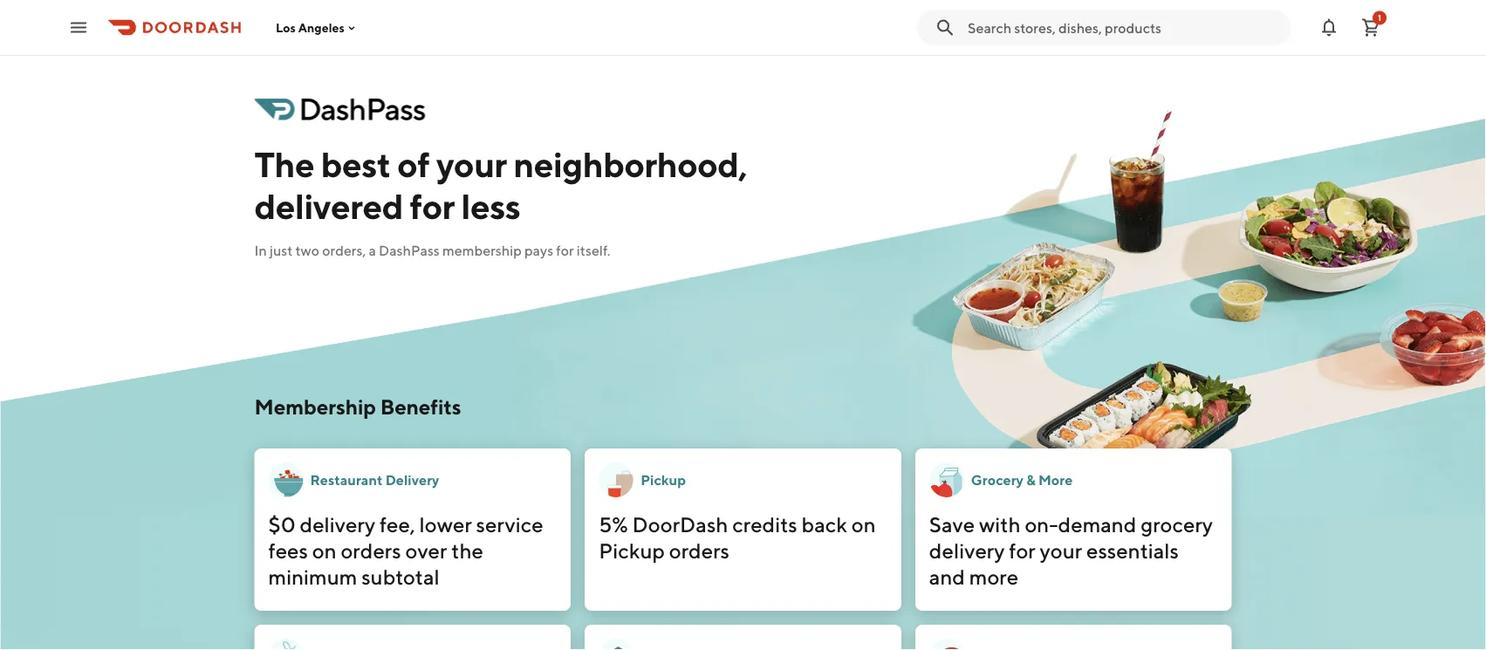 Task type: describe. For each thing, give the bounding box(es) containing it.
orders inside 5% doordash credits back on pickup orders
[[669, 538, 730, 563]]

los angeles button
[[276, 20, 359, 35]]

$0
[[268, 512, 296, 537]]

service
[[476, 512, 543, 537]]

less
[[461, 185, 521, 226]]

for for save
[[1009, 538, 1036, 563]]

more
[[969, 564, 1019, 589]]

just
[[270, 242, 293, 259]]

back
[[802, 512, 847, 537]]

for for the
[[410, 185, 455, 226]]

save
[[929, 512, 975, 537]]

los angeles
[[276, 20, 345, 35]]

1
[[1378, 13, 1381, 23]]

itself.
[[577, 242, 610, 259]]

over
[[405, 538, 447, 563]]

credits
[[732, 512, 797, 537]]

demand
[[1058, 512, 1137, 537]]

membership
[[442, 242, 522, 259]]

1 vertical spatial for
[[556, 242, 574, 259]]

&
[[1026, 472, 1036, 488]]

delivery inside $0 delivery fee, lower service fees on orders over the minimum subtotal
[[300, 512, 375, 537]]

fee,
[[380, 512, 415, 537]]

on inside 5% doordash credits back on pickup orders
[[852, 512, 876, 537]]

on-
[[1025, 512, 1058, 537]]

of
[[397, 143, 430, 185]]

essentials
[[1086, 538, 1179, 563]]

delivered
[[254, 185, 403, 226]]

more
[[1038, 472, 1073, 488]]

the
[[451, 538, 483, 563]]

your inside the best of your neighborhood, delivered for less
[[436, 143, 507, 185]]

fees
[[268, 538, 308, 563]]

lower
[[419, 512, 472, 537]]

0 vertical spatial pickup
[[641, 472, 686, 488]]

in just two orders, a dashpass membership pays for itself.
[[254, 242, 610, 259]]

delivery inside the save with on-demand grocery delivery for your essentials and more
[[929, 538, 1005, 563]]

membership benefits
[[254, 394, 461, 419]]

your inside the save with on-demand grocery delivery for your essentials and more
[[1040, 538, 1082, 563]]

delivery
[[385, 472, 439, 488]]



Task type: vqa. For each thing, say whether or not it's contained in the screenshot.
Nevis's $14.95 •
no



Task type: locate. For each thing, give the bounding box(es) containing it.
dashpass
[[379, 242, 440, 259]]

for
[[410, 185, 455, 226], [556, 242, 574, 259], [1009, 538, 1036, 563]]

1 vertical spatial on
[[312, 538, 337, 563]]

and
[[929, 564, 965, 589]]

on up 'minimum'
[[312, 538, 337, 563]]

los
[[276, 20, 296, 35]]

your
[[436, 143, 507, 185], [1040, 538, 1082, 563]]

pickup up doordash
[[641, 472, 686, 488]]

0 vertical spatial delivery
[[300, 512, 375, 537]]

Store search: begin typing to search for stores available on DoorDash text field
[[968, 18, 1280, 37]]

the best of your neighborhood, delivered for less
[[254, 143, 747, 226]]

membership
[[254, 394, 376, 419]]

your up less
[[436, 143, 507, 185]]

best
[[321, 143, 391, 185]]

notification bell image
[[1319, 17, 1340, 38]]

grocery
[[971, 472, 1024, 488]]

your down on- on the right of the page
[[1040, 538, 1082, 563]]

pickup inside 5% doordash credits back on pickup orders
[[599, 538, 665, 563]]

1 vertical spatial your
[[1040, 538, 1082, 563]]

1 orders from the left
[[341, 538, 401, 563]]

orders down fee,
[[341, 538, 401, 563]]

with
[[979, 512, 1021, 537]]

orders
[[341, 538, 401, 563], [669, 538, 730, 563]]

on right back at the right of the page
[[852, 512, 876, 537]]

on inside $0 delivery fee, lower service fees on orders over the minimum subtotal
[[312, 538, 337, 563]]

neighborhood,
[[513, 143, 747, 185]]

2 vertical spatial for
[[1009, 538, 1036, 563]]

for down on- on the right of the page
[[1009, 538, 1036, 563]]

$0 delivery fee, lower service fees on orders over the minimum subtotal
[[268, 512, 543, 589]]

pays
[[524, 242, 553, 259]]

5% doordash credits back on pickup orders
[[599, 512, 876, 563]]

0 horizontal spatial delivery
[[300, 512, 375, 537]]

minimum
[[268, 564, 357, 589]]

the
[[254, 143, 314, 185]]

0 horizontal spatial orders
[[341, 538, 401, 563]]

save with on-demand grocery delivery for your essentials and more
[[929, 512, 1213, 589]]

1 button
[[1353, 10, 1388, 45]]

1 vertical spatial delivery
[[929, 538, 1005, 563]]

on
[[852, 512, 876, 537], [312, 538, 337, 563]]

pickup down 5% on the left bottom
[[599, 538, 665, 563]]

for inside the best of your neighborhood, delivered for less
[[410, 185, 455, 226]]

0 horizontal spatial on
[[312, 538, 337, 563]]

0 vertical spatial on
[[852, 512, 876, 537]]

1 horizontal spatial your
[[1040, 538, 1082, 563]]

delivery down the save on the bottom right of the page
[[929, 538, 1005, 563]]

in
[[254, 242, 267, 259]]

orders,
[[322, 242, 366, 259]]

2 orders from the left
[[669, 538, 730, 563]]

for right pays
[[556, 242, 574, 259]]

restaurant
[[310, 472, 383, 488]]

delivery
[[300, 512, 375, 537], [929, 538, 1005, 563]]

grocery
[[1141, 512, 1213, 537]]

for inside the save with on-demand grocery delivery for your essentials and more
[[1009, 538, 1036, 563]]

for up in just two orders, a dashpass membership pays for itself. at the left top
[[410, 185, 455, 226]]

0 vertical spatial your
[[436, 143, 507, 185]]

orders inside $0 delivery fee, lower service fees on orders over the minimum subtotal
[[341, 538, 401, 563]]

0 horizontal spatial your
[[436, 143, 507, 185]]

doordash
[[632, 512, 728, 537]]

subtotal
[[361, 564, 440, 589]]

2 horizontal spatial for
[[1009, 538, 1036, 563]]

open menu image
[[68, 17, 89, 38]]

angeles
[[298, 20, 345, 35]]

benefits
[[380, 394, 461, 419]]

grocery & more
[[971, 472, 1073, 488]]

0 vertical spatial for
[[410, 185, 455, 226]]

5%
[[599, 512, 628, 537]]

1 horizontal spatial orders
[[669, 538, 730, 563]]

1 horizontal spatial on
[[852, 512, 876, 537]]

restaurant delivery
[[310, 472, 439, 488]]

a
[[369, 242, 376, 259]]

1 items, open order cart image
[[1360, 17, 1381, 38]]

pickup
[[641, 472, 686, 488], [599, 538, 665, 563]]

delivery down restaurant
[[300, 512, 375, 537]]

1 horizontal spatial for
[[556, 242, 574, 259]]

1 vertical spatial pickup
[[599, 538, 665, 563]]

1 horizontal spatial delivery
[[929, 538, 1005, 563]]

two
[[295, 242, 319, 259]]

orders down doordash
[[669, 538, 730, 563]]

0 horizontal spatial for
[[410, 185, 455, 226]]



